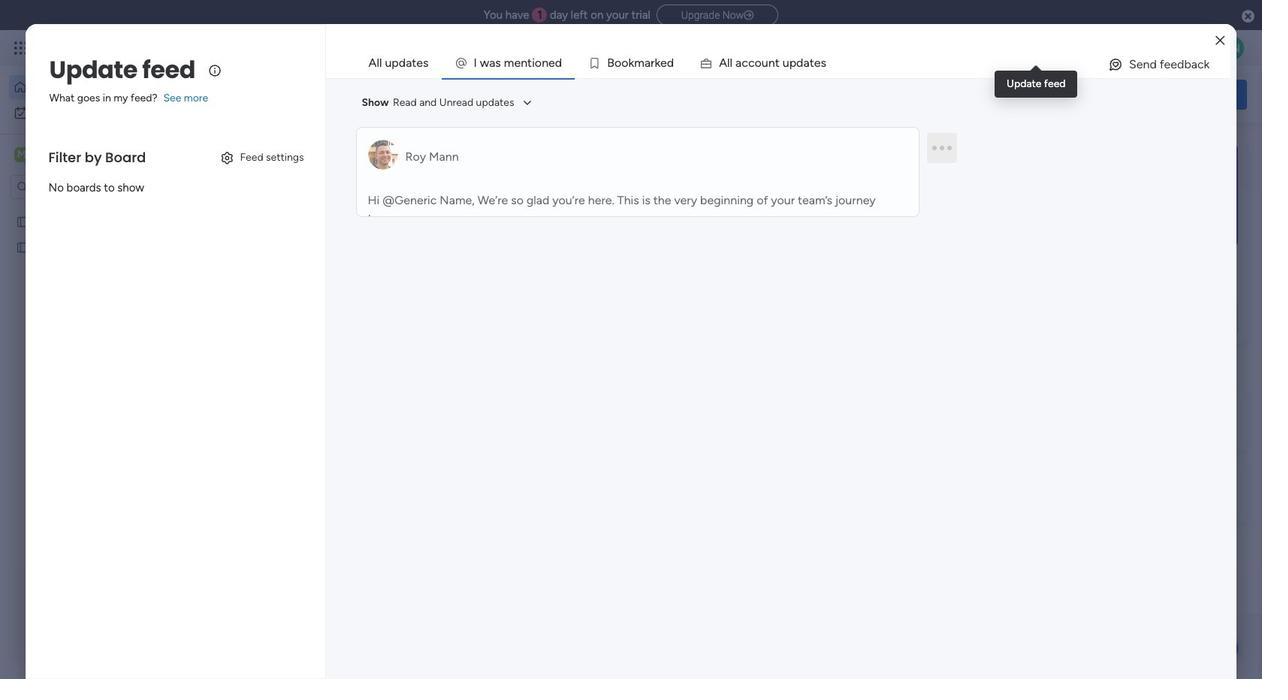 Task type: describe. For each thing, give the bounding box(es) containing it.
getting started element
[[1022, 389, 1248, 449]]

1 public board image from the top
[[16, 214, 30, 229]]

workspace selection element
[[14, 146, 126, 165]]

close recently visited image
[[232, 153, 250, 171]]

v2 user feedback image
[[1034, 86, 1046, 103]]

workspace image
[[14, 147, 29, 163]]

dapulse close image
[[1243, 9, 1255, 24]]

templates image image
[[1036, 144, 1234, 247]]

help center element
[[1022, 461, 1248, 521]]



Task type: locate. For each thing, give the bounding box(es) containing it.
dapulse rightstroke image
[[744, 10, 754, 21]]

tab list
[[356, 48, 1232, 78]]

0 vertical spatial public board image
[[16, 214, 30, 229]]

2 vertical spatial option
[[0, 208, 192, 211]]

public board image
[[16, 214, 30, 229], [16, 240, 30, 254]]

1 vertical spatial option
[[9, 101, 183, 125]]

2 public board image from the top
[[16, 240, 30, 254]]

generic name image
[[1221, 36, 1245, 60]]

give feedback image
[[1109, 57, 1124, 72]]

tab
[[356, 48, 442, 78]]

help image
[[1165, 41, 1180, 56]]

list box
[[0, 206, 192, 463]]

select product image
[[14, 41, 29, 56]]

search everything image
[[1132, 41, 1147, 56]]

0 vertical spatial option
[[9, 75, 183, 99]]

1 vertical spatial public board image
[[16, 240, 30, 254]]

close image
[[1216, 35, 1225, 46]]

option
[[9, 75, 183, 99], [9, 101, 183, 125], [0, 208, 192, 211]]

Search in workspace field
[[32, 179, 126, 196]]

quick search results list box
[[232, 171, 986, 370]]



Task type: vqa. For each thing, say whether or not it's contained in the screenshot.
search everything image
yes



